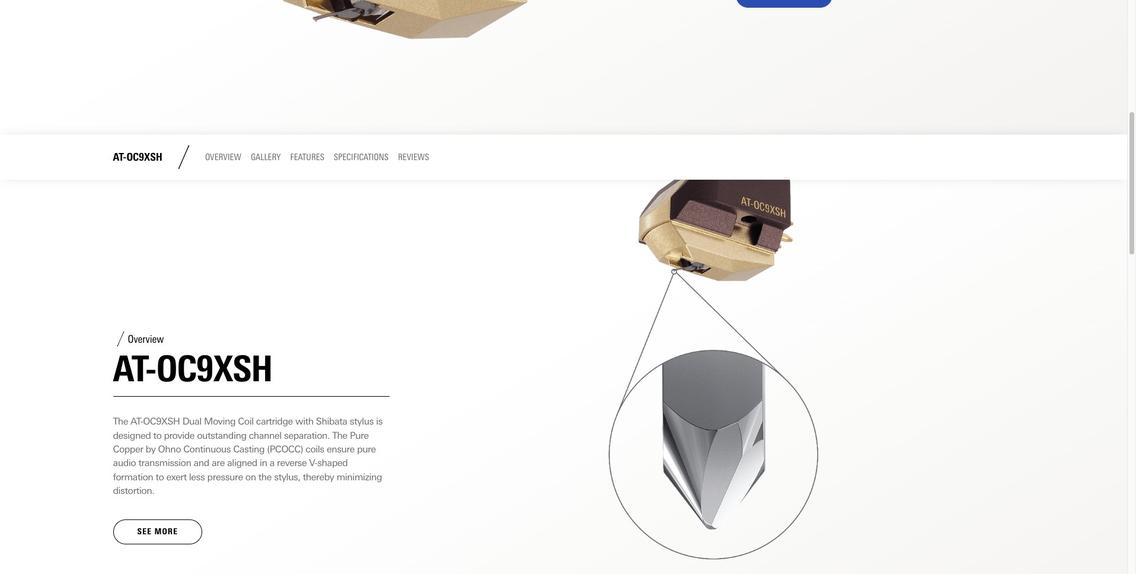 Task type: describe. For each thing, give the bounding box(es) containing it.
pressure
[[207, 471, 243, 483]]

coil
[[238, 416, 254, 427]]

(pcocc)
[[267, 444, 303, 455]]

in
[[260, 458, 267, 469]]

0 vertical spatial oc9xsh
[[127, 150, 162, 163]]

stylus,
[[274, 471, 301, 483]]

see more
[[137, 526, 178, 536]]

gallery
[[251, 152, 281, 163]]

ensure
[[327, 444, 355, 455]]

aligned
[[227, 458, 257, 469]]

continuous
[[183, 444, 231, 455]]

and
[[194, 458, 209, 469]]

are
[[212, 458, 225, 469]]

is
[[376, 416, 383, 427]]

stylus
[[350, 416, 374, 427]]

reverse
[[277, 458, 307, 469]]

audio
[[113, 458, 136, 469]]

separation.
[[284, 430, 330, 441]]

see more button
[[113, 519, 202, 544]]

moving
[[204, 416, 236, 427]]

the at-oc9xsh dual moving coil cartridge with shibata stylus is designed to provide outstanding channel separation. the pure copper by ohno continuous casting (pcocc) coils ensure pure audio transmission and are aligned in a reverse v-shaped formation to exert less pressure on the stylus, thereby minimizing distortion.
[[113, 416, 383, 497]]

0 horizontal spatial divider line image
[[113, 332, 128, 347]]

provide
[[164, 430, 195, 441]]

v-
[[309, 458, 317, 469]]

at- inside the at-oc9xsh dual moving coil cartridge with shibata stylus is designed to provide outstanding channel separation. the pure copper by ohno continuous casting (pcocc) coils ensure pure audio transmission and are aligned in a reverse v-shaped formation to exert less pressure on the stylus, thereby minimizing distortion.
[[131, 416, 143, 427]]

1 vertical spatial at oc9xsh image
[[414, 180, 1015, 574]]

by
[[146, 444, 156, 455]]

features
[[290, 152, 324, 163]]

ohno
[[158, 444, 181, 455]]

dual
[[182, 416, 202, 427]]

see
[[137, 526, 152, 536]]

overview for "divider line" image to the top
[[205, 152, 241, 163]]

oc9xsh inside the at-oc9xsh dual moving coil cartridge with shibata stylus is designed to provide outstanding channel separation. the pure copper by ohno continuous casting (pcocc) coils ensure pure audio transmission and are aligned in a reverse v-shaped formation to exert less pressure on the stylus, thereby minimizing distortion.
[[143, 416, 180, 427]]

cartridge
[[256, 416, 293, 427]]

0 vertical spatial to
[[153, 430, 162, 441]]

1 at-oc9xsh from the top
[[113, 150, 162, 163]]

outstanding
[[197, 430, 246, 441]]

0 vertical spatial at-
[[113, 150, 127, 163]]



Task type: locate. For each thing, give the bounding box(es) containing it.
0 vertical spatial divider line image
[[172, 145, 196, 169]]

at oc9xsh image
[[171, 0, 630, 135], [414, 180, 1015, 574]]

0 vertical spatial overview
[[205, 152, 241, 163]]

transmission
[[138, 458, 191, 469]]

casting
[[233, 444, 265, 455]]

the
[[113, 416, 128, 427], [332, 430, 347, 441]]

divider line image
[[172, 145, 196, 169], [113, 332, 128, 347]]

designed
[[113, 430, 151, 441]]

overview
[[205, 152, 241, 163], [128, 333, 164, 346]]

the up ensure
[[332, 430, 347, 441]]

specifications
[[334, 152, 389, 163]]

2 at-oc9xsh from the top
[[113, 348, 273, 390]]

0 horizontal spatial overview
[[128, 333, 164, 346]]

2 vertical spatial at-
[[131, 416, 143, 427]]

pure
[[350, 430, 369, 441]]

distortion.
[[113, 485, 154, 497]]

2 vertical spatial oc9xsh
[[143, 416, 180, 427]]

1 vertical spatial at-oc9xsh
[[113, 348, 273, 390]]

shaped
[[317, 458, 348, 469]]

the up designed
[[113, 416, 128, 427]]

at-
[[113, 150, 127, 163], [113, 348, 156, 390], [131, 416, 143, 427]]

1 vertical spatial overview
[[128, 333, 164, 346]]

shibata
[[316, 416, 347, 427]]

1 vertical spatial to
[[156, 471, 164, 483]]

0 vertical spatial at oc9xsh image
[[171, 0, 630, 135]]

thereby
[[303, 471, 334, 483]]

minimizing
[[337, 471, 382, 483]]

0 horizontal spatial the
[[113, 416, 128, 427]]

oc9xsh
[[127, 150, 162, 163], [156, 348, 273, 390], [143, 416, 180, 427]]

0 vertical spatial at-oc9xsh
[[113, 150, 162, 163]]

1 horizontal spatial divider line image
[[172, 145, 196, 169]]

at-oc9xsh
[[113, 150, 162, 163], [113, 348, 273, 390]]

1 horizontal spatial the
[[332, 430, 347, 441]]

on
[[245, 471, 256, 483]]

1 vertical spatial divider line image
[[113, 332, 128, 347]]

more
[[154, 526, 178, 536]]

less
[[189, 471, 205, 483]]

channel
[[249, 430, 282, 441]]

the
[[258, 471, 272, 483]]

1 vertical spatial at-
[[113, 348, 156, 390]]

1 vertical spatial the
[[332, 430, 347, 441]]

pure
[[357, 444, 376, 455]]

1 horizontal spatial overview
[[205, 152, 241, 163]]

a
[[270, 458, 275, 469]]

reviews
[[398, 152, 429, 163]]

to
[[153, 430, 162, 441], [156, 471, 164, 483]]

coils
[[306, 444, 324, 455]]

with
[[295, 416, 314, 427]]

to up by
[[153, 430, 162, 441]]

1 vertical spatial oc9xsh
[[156, 348, 273, 390]]

to down "transmission"
[[156, 471, 164, 483]]

exert
[[166, 471, 187, 483]]

overview for the left "divider line" image
[[128, 333, 164, 346]]

formation
[[113, 471, 153, 483]]

0 vertical spatial the
[[113, 416, 128, 427]]

copper
[[113, 444, 143, 455]]



Task type: vqa. For each thing, say whether or not it's contained in the screenshot.
cross "icon"
no



